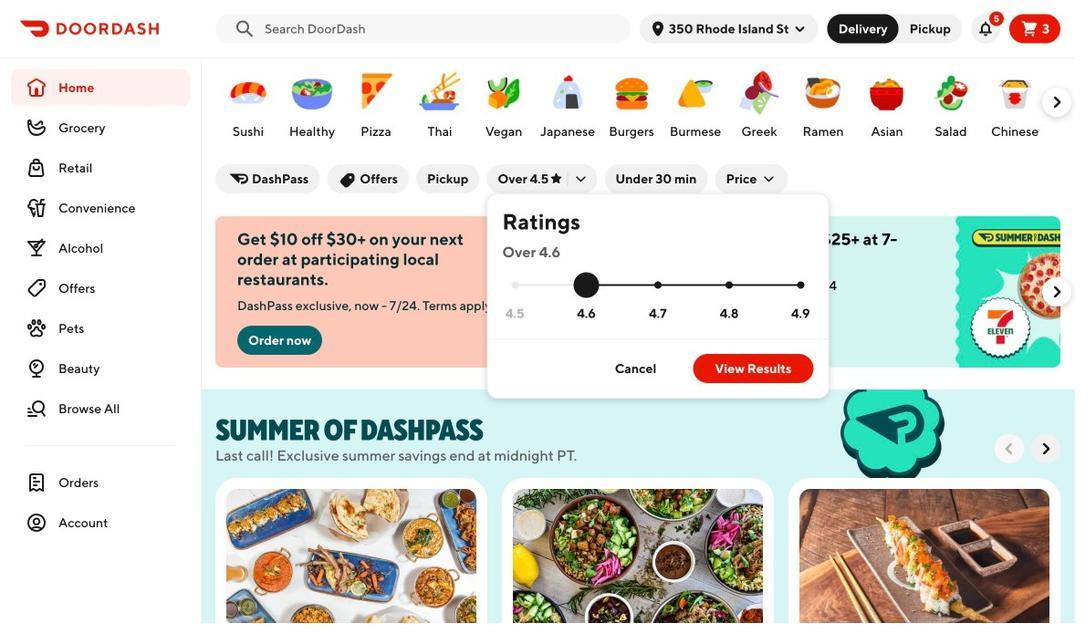 Task type: describe. For each thing, give the bounding box(es) containing it.
notification bell image
[[978, 21, 993, 36]]

previous button of carousel image
[[1000, 440, 1019, 458]]

Store search: begin typing to search for stores available on DoorDash text field
[[265, 20, 620, 38]]

4.9 stars and over image
[[797, 281, 804, 289]]

1 vertical spatial next button of carousel image
[[1037, 440, 1055, 458]]

next button of carousel image
[[1048, 283, 1066, 301]]



Task type: vqa. For each thing, say whether or not it's contained in the screenshot.
Flower in Mix Flower Bouquet And Red Roses
no



Task type: locate. For each thing, give the bounding box(es) containing it.
toggle order method (delivery or pickup) option group
[[828, 14, 962, 43]]

None button
[[828, 14, 899, 43], [884, 14, 962, 43], [828, 14, 899, 43], [884, 14, 962, 43]]

4.5 stars and over image
[[511, 281, 519, 289]]

next button of carousel image
[[1048, 93, 1066, 111], [1037, 440, 1055, 458]]

4.8 stars and over image
[[726, 281, 733, 289]]

0 vertical spatial next button of carousel image
[[1048, 93, 1066, 111]]

4.7 stars and over image
[[654, 281, 662, 289]]



